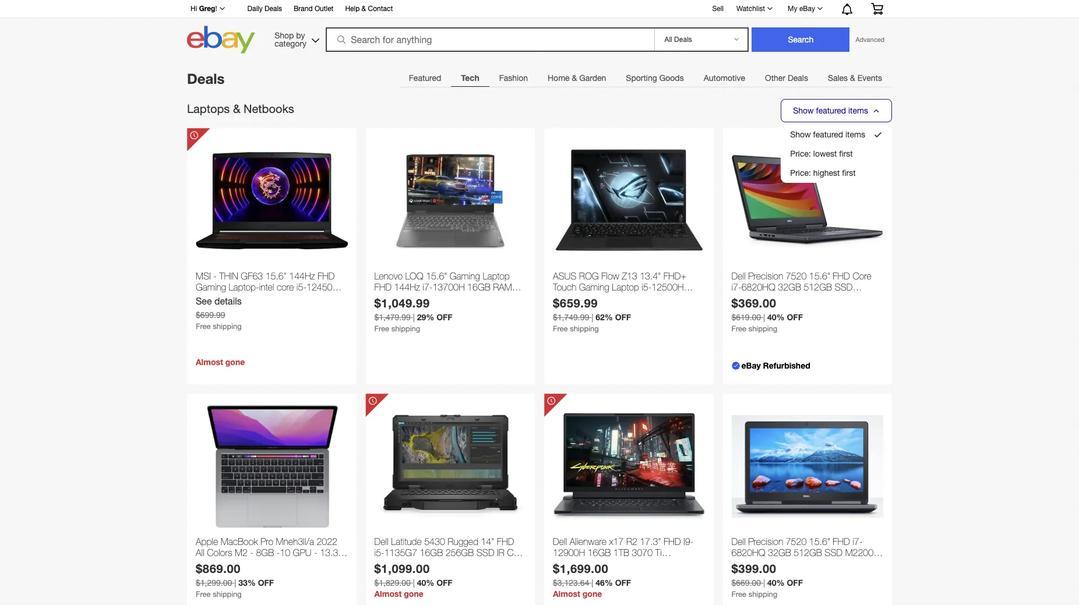 Task type: locate. For each thing, give the bounding box(es) containing it.
sell link
[[708, 4, 729, 13]]

2 horizontal spatial i7-
[[853, 537, 863, 548]]

price: for price: highest first
[[791, 169, 812, 178]]

show featured items up lowest
[[791, 130, 866, 139]]

$669.00
[[732, 579, 762, 588]]

shipping for $1,049.99
[[392, 325, 421, 334]]

32gb up webcam
[[769, 548, 792, 559]]

144hz inside "lenovo loq 15.6" gaming laptop fhd 144hz i7-13700h 16gb ram 1tb ssd rtx 4060 8gb"
[[395, 282, 420, 293]]

fhd inside "lenovo loq 15.6" gaming laptop fhd 144hz i7-13700h 16gb ram 1tb ssd rtx 4060 8gb"
[[375, 282, 392, 293]]

0 vertical spatial 144hz
[[289, 271, 315, 282]]

1 vertical spatial 1tb
[[614, 548, 630, 559]]

7520 inside 'dell precision 7520 15.6" fhd i7- 6820hq 32gb 512gb ssd m2200 thunderbolt webcam'
[[786, 537, 807, 548]]

gone down 46%
[[583, 590, 602, 600]]

&
[[362, 5, 366, 13], [572, 73, 577, 83], [851, 73, 856, 83], [233, 102, 241, 115]]

home & garden link
[[538, 66, 617, 90]]

0 vertical spatial ebay
[[800, 5, 816, 13]]

512gb up 62%
[[579, 294, 607, 304]]

1 vertical spatial 256gb
[[196, 559, 224, 570]]

off inside $1,099.00 $1,829.00 | 40% off almost gone
[[437, 579, 453, 588]]

9370wht-
[[597, 559, 640, 570]]

29%
[[417, 313, 435, 323]]

gaming for msi - thin gf63 15.6" 144hz fhd gaming laptop-intel core i5-12450h with 8gb m...
[[196, 282, 226, 293]]

8gb left 10
[[256, 548, 274, 559]]

gone down see details $699.99 free shipping
[[226, 357, 245, 367]]

items inside popup button
[[849, 106, 869, 115]]

almost down $3,123.64 on the bottom right
[[553, 590, 581, 600]]

deals inside tech menu bar
[[788, 73, 809, 83]]

i5-
[[297, 282, 307, 293], [642, 282, 652, 293], [375, 548, 385, 559]]

featured for show featured items link on the top of page
[[814, 130, 844, 139]]

6820hq inside 'dell precision 7520 15.6" fhd i7- 6820hq 32gb 512gb ssd m2200 thunderbolt webcam'
[[732, 548, 766, 559]]

daily
[[248, 5, 263, 13]]

0 vertical spatial 256gb
[[446, 548, 474, 559]]

40% for $369.00
[[768, 313, 785, 323]]

16gb down alienware
[[588, 548, 611, 559]]

dell latitude 5430 rugged 14" fhd i5-1135g7 16gb 256gb ssd ir cam windows 11 pro link
[[375, 537, 527, 570]]

| left 33%
[[235, 579, 236, 588]]

msi
[[196, 271, 211, 282]]

gaming up with
[[196, 282, 226, 293]]

gone down $1,829.00 at the left of the page
[[404, 590, 424, 600]]

1 vertical spatial show
[[791, 130, 811, 139]]

1 vertical spatial pro
[[426, 559, 439, 570]]

4060
[[432, 294, 453, 304]]

1 price: from the top
[[791, 149, 812, 159]]

first right highest
[[843, 169, 856, 178]]

off for $1,049.99
[[437, 313, 453, 323]]

1tb up 9370wht-
[[614, 548, 630, 559]]

off down webcam
[[787, 579, 804, 588]]

1 horizontal spatial i7-
[[732, 282, 742, 293]]

512gb up webcam
[[794, 548, 823, 559]]

free down $1,749.99 in the bottom of the page
[[553, 325, 568, 334]]

2 horizontal spatial deals
[[788, 73, 809, 83]]

& for help
[[362, 5, 366, 13]]

| inside '$369.00 $619.00 | 40% off free shipping'
[[764, 313, 766, 323]]

featured inside menu
[[814, 130, 844, 139]]

40% down $369.00
[[768, 313, 785, 323]]

| for $399.00
[[764, 579, 766, 588]]

0 horizontal spatial gaming
[[196, 282, 226, 293]]

17.3"
[[640, 537, 662, 548]]

deals right 'other'
[[788, 73, 809, 83]]

2 horizontal spatial 8gb
[[456, 294, 474, 304]]

1 vertical spatial price:
[[791, 169, 812, 178]]

dell
[[732, 271, 746, 282], [375, 537, 389, 548], [553, 537, 568, 548], [732, 537, 746, 548]]

0 vertical spatial pro
[[261, 537, 274, 548]]

with
[[196, 294, 211, 304]]

16gb down 5430
[[420, 548, 443, 559]]

none submit inside shop by category 'banner'
[[752, 27, 850, 52]]

gaming for asus rog flow z13 13.4" fhd+ touch gaming laptop i5-12500h 16gb 512gb ssd w11h
[[579, 282, 610, 293]]

brand
[[294, 5, 313, 13]]

see details link
[[196, 296, 242, 307]]

| inside $1,699.00 $3,123.64 | 46% off almost gone
[[592, 579, 594, 588]]

144hz down 'loq'
[[395, 282, 420, 293]]

& for sales
[[851, 73, 856, 83]]

off down 'win10'
[[787, 313, 804, 323]]

1 horizontal spatial pro
[[426, 559, 439, 570]]

your shopping cart image
[[871, 3, 885, 15]]

| down $369.00
[[764, 313, 766, 323]]

0 horizontal spatial 256gb
[[196, 559, 224, 570]]

free inside '$369.00 $619.00 | 40% off free shipping'
[[732, 325, 747, 334]]

laptop down z13
[[612, 282, 639, 293]]

$399.00 $669.00 | 40% off free shipping
[[732, 562, 804, 600]]

off for $1,099.00
[[437, 579, 453, 588]]

15.6" up p
[[810, 271, 831, 282]]

8gb right see
[[214, 294, 232, 304]]

shipping down $669.00
[[749, 591, 778, 600]]

1 vertical spatial 7520
[[786, 537, 807, 548]]

gaming inside asus rog flow z13 13.4" fhd+ touch gaming laptop i5-12500h 16gb 512gb ssd w11h
[[579, 282, 610, 293]]

-
[[214, 271, 217, 282], [250, 548, 254, 559], [277, 548, 280, 559], [314, 548, 318, 559]]

1 horizontal spatial i5-
[[375, 548, 385, 559]]

free down $1,299.00
[[196, 591, 211, 600]]

shipping for $399.00
[[749, 591, 778, 600]]

off inside the $1,049.99 $1,479.99 | 29% off free shipping
[[437, 313, 453, 323]]

| inside $1,099.00 $1,829.00 | 40% off almost gone
[[413, 579, 415, 588]]

8gb down the 13700h
[[456, 294, 474, 304]]

almost inside $1,099.00 $1,829.00 | 40% off almost gone
[[375, 590, 402, 600]]

brand outlet
[[294, 5, 334, 13]]

featured for show featured items popup button
[[817, 106, 847, 115]]

off right 46%
[[616, 579, 632, 588]]

free down $699.99 at the left bottom
[[196, 323, 211, 331]]

off inside $659.99 $1,749.99 | 62% off free shipping
[[616, 313, 632, 323]]

precision up thunderbolt
[[749, 537, 784, 548]]

free inside $399.00 $669.00 | 40% off free shipping
[[732, 591, 747, 600]]

0 horizontal spatial gone
[[226, 357, 245, 367]]

& right help
[[362, 5, 366, 13]]

laptop up ram
[[483, 271, 510, 282]]

deals up laptops
[[187, 71, 225, 87]]

show up show featured items link on the top of page
[[794, 106, 814, 115]]

precision inside 'dell precision 7520 15.6" fhd i7- 6820hq 32gb 512gb ssd m2200 thunderbolt webcam'
[[749, 537, 784, 548]]

shipping down $1,749.99 in the bottom of the page
[[570, 325, 599, 334]]

pro inside 'dell latitude 5430 rugged 14" fhd i5-1135g7 16gb 256gb ssd ir cam windows 11 pro'
[[426, 559, 439, 570]]

0 horizontal spatial laptop
[[483, 271, 510, 282]]

0 horizontal spatial i7-
[[423, 282, 433, 293]]

& right laptops
[[233, 102, 241, 115]]

i7- inside dell precision 7520 15.6" fhd core i7-6820hq 32gb 512gb ssd quadro m2200 win10 p
[[732, 282, 742, 293]]

laptop inside "lenovo loq 15.6" gaming laptop fhd 144hz i7-13700h 16gb ram 1tb ssd rtx 4060 8gb"
[[483, 271, 510, 282]]

price: for price: lowest first
[[791, 149, 812, 159]]

garden
[[580, 73, 607, 83]]

free inside "$869.00 $1,299.00 | 33% off free shipping"
[[196, 591, 211, 600]]

256gb inside 'dell latitude 5430 rugged 14" fhd i5-1135g7 16gb 256gb ssd ir cam windows 11 pro'
[[446, 548, 474, 559]]

menu
[[782, 125, 892, 183]]

& for laptops
[[233, 102, 241, 115]]

shipping inside $399.00 $669.00 | 40% off free shipping
[[749, 591, 778, 600]]

rog
[[580, 271, 599, 282]]

2 7520 from the top
[[786, 537, 807, 548]]

32gb up 'win10'
[[779, 282, 802, 293]]

off for $659.99
[[616, 313, 632, 323]]

precision up $369.00
[[749, 271, 784, 282]]

1 vertical spatial show featured items
[[791, 130, 866, 139]]

ssd
[[835, 282, 853, 293], [393, 294, 411, 304], [610, 294, 628, 304], [477, 548, 495, 559], [825, 548, 843, 559], [227, 559, 245, 570]]

$369.00
[[732, 296, 777, 310]]

first for price: lowest first
[[840, 149, 853, 159]]

2 horizontal spatial gaming
[[579, 282, 610, 293]]

pro right macbook
[[261, 537, 274, 548]]

off right "29%"
[[437, 313, 453, 323]]

256gb
[[446, 548, 474, 559], [196, 559, 224, 570]]

0 vertical spatial 32gb
[[779, 282, 802, 293]]

1 vertical spatial 32gb
[[769, 548, 792, 559]]

0 horizontal spatial pro
[[261, 537, 274, 548]]

windows
[[375, 559, 411, 570]]

pro right 11
[[426, 559, 439, 570]]

apple macbook pro mneh3ll/a 2022 all colors m2 - 8gb -10 gpu -  13.3" 256gb ssd
[[196, 537, 341, 570]]

free inside the $1,049.99 $1,479.99 | 29% off free shipping
[[375, 325, 390, 334]]

40%
[[768, 313, 785, 323], [417, 579, 435, 588], [768, 579, 785, 588]]

1 vertical spatial laptop
[[612, 282, 639, 293]]

7520 for $369.00
[[786, 271, 807, 282]]

$1,829.00
[[375, 579, 411, 588]]

15.6" up 'core'
[[266, 271, 287, 282]]

1 horizontal spatial 8gb
[[256, 548, 274, 559]]

shipping inside see details $699.99 free shipping
[[213, 323, 242, 331]]

2 horizontal spatial gone
[[583, 590, 602, 600]]

details
[[215, 296, 242, 307]]

shipping down $619.00
[[749, 325, 778, 334]]

6820hq up thunderbolt
[[732, 548, 766, 559]]

$1,049.99
[[375, 296, 430, 310]]

256gb inside apple macbook pro mneh3ll/a 2022 all colors m2 - 8gb -10 gpu -  13.3" 256gb ssd
[[196, 559, 224, 570]]

show for show featured items link on the top of page
[[791, 130, 811, 139]]

asus rog flow z13 13.4" fhd+ touch gaming laptop i5-12500h 16gb 512gb ssd w11h
[[553, 271, 687, 304]]

shipping down $1,299.00
[[213, 591, 242, 600]]

1 horizontal spatial 1tb
[[614, 548, 630, 559]]

core
[[277, 282, 294, 293]]

dell alienware x17 r2 17.3" fhd i9- 12900h 16gb 1tb 3070 ti ‎awx17r2-9370wht-pus link
[[553, 537, 705, 570]]

1 horizontal spatial 256gb
[[446, 548, 474, 559]]

0 vertical spatial precision
[[749, 271, 784, 282]]

tech tab list
[[399, 66, 893, 90]]

0 vertical spatial items
[[849, 106, 869, 115]]

greg
[[199, 4, 215, 13]]

precision for $369.00
[[749, 271, 784, 282]]

show featured items up show featured items link on the top of page
[[794, 106, 869, 115]]

deals inside the account navigation
[[265, 5, 282, 13]]

16gb left ram
[[468, 282, 491, 293]]

ebay right my
[[800, 5, 816, 13]]

$619.00
[[732, 313, 762, 323]]

1 vertical spatial first
[[843, 169, 856, 178]]

0 vertical spatial show featured items
[[794, 106, 869, 115]]

featured inside popup button
[[817, 106, 847, 115]]

40% for $399.00
[[768, 579, 785, 588]]

& for home
[[572, 73, 577, 83]]

deals
[[265, 5, 282, 13], [187, 71, 225, 87], [788, 73, 809, 83]]

1 vertical spatial 144hz
[[395, 282, 420, 293]]

1 vertical spatial m2200
[[846, 548, 874, 559]]

shipping down $1,479.99
[[392, 325, 421, 334]]

dell up thunderbolt
[[732, 537, 746, 548]]

dell inside 'dell latitude 5430 rugged 14" fhd i5-1135g7 16gb 256gb ssd ir cam windows 11 pro'
[[375, 537, 389, 548]]

1 horizontal spatial deals
[[265, 5, 282, 13]]

ebay left refurbished
[[742, 361, 761, 371]]

price: left lowest
[[791, 149, 812, 159]]

46%
[[596, 579, 613, 588]]

40% inside $399.00 $669.00 | 40% off free shipping
[[768, 579, 785, 588]]

off inside '$369.00 $619.00 | 40% off free shipping'
[[787, 313, 804, 323]]

dell up 1135g7
[[375, 537, 389, 548]]

15.6" up the 13700h
[[426, 271, 447, 282]]

& inside the account navigation
[[362, 5, 366, 13]]

almost for $1,099.00
[[375, 590, 402, 600]]

16gb down touch
[[553, 294, 577, 304]]

tech menu bar
[[399, 66, 893, 90]]

| down the $399.00
[[764, 579, 766, 588]]

gaming inside msi - thin gf63 15.6" 144hz fhd gaming laptop-intel core i5-12450h with 8gb m...
[[196, 282, 226, 293]]

| left 46%
[[592, 579, 594, 588]]

menu containing show featured items
[[782, 125, 892, 183]]

featured up lowest
[[814, 130, 844, 139]]

deals right daily
[[265, 5, 282, 13]]

2 vertical spatial 512gb
[[794, 548, 823, 559]]

price: left highest
[[791, 169, 812, 178]]

$399.00
[[732, 562, 777, 576]]

deals for other deals
[[788, 73, 809, 83]]

i5- up windows
[[375, 548, 385, 559]]

deals for daily deals
[[265, 5, 282, 13]]

dell for $1,099.00
[[375, 537, 389, 548]]

free down $619.00
[[732, 325, 747, 334]]

12900h
[[553, 548, 586, 559]]

0 vertical spatial 1tb
[[375, 294, 391, 304]]

1 vertical spatial precision
[[749, 537, 784, 548]]

0 vertical spatial first
[[840, 149, 853, 159]]

40% inside '$369.00 $619.00 | 40% off free shipping'
[[768, 313, 785, 323]]

256gb down 'rugged'
[[446, 548, 474, 559]]

1 horizontal spatial gone
[[404, 590, 424, 600]]

show inside menu
[[791, 130, 811, 139]]

40% down the $399.00
[[768, 579, 785, 588]]

0 horizontal spatial m2200
[[764, 294, 792, 304]]

off right 33%
[[258, 579, 274, 588]]

2 precision from the top
[[749, 537, 784, 548]]

$3,123.64
[[553, 579, 590, 588]]

1 horizontal spatial ebay
[[800, 5, 816, 13]]

| inside $659.99 $1,749.99 | 62% off free shipping
[[592, 313, 594, 323]]

deals link
[[187, 71, 225, 87]]

| left "29%"
[[413, 313, 415, 323]]

0 vertical spatial laptop
[[483, 271, 510, 282]]

0 vertical spatial 512gb
[[804, 282, 833, 293]]

off inside $399.00 $669.00 | 40% off free shipping
[[787, 579, 804, 588]]

40% for $1,099.00
[[417, 579, 435, 588]]

0 vertical spatial featured
[[817, 106, 847, 115]]

dell inside dell precision 7520 15.6" fhd core i7-6820hq 32gb 512gb ssd quadro m2200 win10 p
[[732, 271, 746, 282]]

2 horizontal spatial almost
[[553, 590, 581, 600]]

gone inside $1,099.00 $1,829.00 | 40% off almost gone
[[404, 590, 424, 600]]

refurbished
[[764, 361, 811, 371]]

7520 up webcam
[[786, 537, 807, 548]]

| for $369.00
[[764, 313, 766, 323]]

items down show featured items popup button
[[846, 130, 866, 139]]

gaming inside "lenovo loq 15.6" gaming laptop fhd 144hz i7-13700h 16gb ram 1tb ssd rtx 4060 8gb"
[[450, 271, 480, 282]]

| inside the $1,049.99 $1,479.99 | 29% off free shipping
[[413, 313, 415, 323]]

0 horizontal spatial ebay
[[742, 361, 761, 371]]

off right 62%
[[616, 313, 632, 323]]

| inside "$869.00 $1,299.00 | 33% off free shipping"
[[235, 579, 236, 588]]

gone inside $1,699.00 $3,123.64 | 46% off almost gone
[[583, 590, 602, 600]]

40% inside $1,099.00 $1,829.00 | 40% off almost gone
[[417, 579, 435, 588]]

fashion
[[500, 73, 528, 83]]

13700h
[[433, 282, 465, 293]]

featured
[[817, 106, 847, 115], [814, 130, 844, 139]]

0 vertical spatial m2200
[[764, 294, 792, 304]]

$1,049.99 $1,479.99 | 29% off free shipping
[[375, 296, 453, 334]]

free for $659.99
[[553, 325, 568, 334]]

featured up show featured items link on the top of page
[[817, 106, 847, 115]]

0 horizontal spatial almost
[[196, 357, 223, 367]]

precision inside dell precision 7520 15.6" fhd core i7-6820hq 32gb 512gb ssd quadro m2200 win10 p
[[749, 271, 784, 282]]

None submit
[[752, 27, 850, 52]]

shipping inside "$869.00 $1,299.00 | 33% off free shipping"
[[213, 591, 242, 600]]

off inside "$869.00 $1,299.00 | 33% off free shipping"
[[258, 579, 274, 588]]

| for $1,049.99
[[413, 313, 415, 323]]

0 horizontal spatial 8gb
[[214, 294, 232, 304]]

& inside 'link'
[[851, 73, 856, 83]]

1 7520 from the top
[[786, 271, 807, 282]]

| left 62%
[[592, 313, 594, 323]]

account navigation
[[184, 0, 893, 18]]

ssd inside apple macbook pro mneh3ll/a 2022 all colors m2 - 8gb -10 gpu -  13.3" 256gb ssd
[[227, 559, 245, 570]]

first for price: highest first
[[843, 169, 856, 178]]

shipping down $699.99 at the left bottom
[[213, 323, 242, 331]]

gaming
[[450, 271, 480, 282], [196, 282, 226, 293], [579, 282, 610, 293]]

shipping inside the $1,049.99 $1,479.99 | 29% off free shipping
[[392, 325, 421, 334]]

dell up '12900h'
[[553, 537, 568, 548]]

shipping inside $659.99 $1,749.99 | 62% off free shipping
[[570, 325, 599, 334]]

dell precision 7520 15.6" fhd i7- 6820hq 32gb 512gb ssd m2200 thunderbolt webcam link
[[732, 537, 884, 570]]

almost inside $1,699.00 $3,123.64 | 46% off almost gone
[[553, 590, 581, 600]]

1 horizontal spatial laptop
[[612, 282, 639, 293]]

intel
[[259, 282, 274, 293]]

free inside $659.99 $1,749.99 | 62% off free shipping
[[553, 325, 568, 334]]

0 horizontal spatial 144hz
[[289, 271, 315, 282]]

& right sales
[[851, 73, 856, 83]]

1tb up $1,479.99
[[375, 294, 391, 304]]

shop by category banner
[[184, 0, 893, 57]]

featured link
[[399, 66, 452, 90]]

1 precision from the top
[[749, 271, 784, 282]]

1 horizontal spatial m2200
[[846, 548, 874, 559]]

7520 inside dell precision 7520 15.6" fhd core i7-6820hq 32gb 512gb ssd quadro m2200 win10 p
[[786, 271, 807, 282]]

6820hq up $369.00
[[742, 282, 776, 293]]

p
[[823, 294, 828, 304]]

144hz up 'core'
[[289, 271, 315, 282]]

0 horizontal spatial i5-
[[297, 282, 307, 293]]

2 price: from the top
[[791, 169, 812, 178]]

7520
[[786, 271, 807, 282], [786, 537, 807, 548]]

144hz inside msi - thin gf63 15.6" 144hz fhd gaming laptop-intel core i5-12450h with 8gb m...
[[289, 271, 315, 282]]

15.6" up webcam
[[810, 537, 831, 548]]

|
[[413, 313, 415, 323], [592, 313, 594, 323], [764, 313, 766, 323], [235, 579, 236, 588], [413, 579, 415, 588], [592, 579, 594, 588], [764, 579, 766, 588]]

pro inside apple macbook pro mneh3ll/a 2022 all colors m2 - 8gb -10 gpu -  13.3" 256gb ssd
[[261, 537, 274, 548]]

goods
[[660, 73, 684, 83]]

1 horizontal spatial almost
[[375, 590, 402, 600]]

$1,749.99
[[553, 313, 590, 323]]

m2
[[235, 548, 248, 559]]

free down $669.00
[[732, 591, 747, 600]]

other deals
[[766, 73, 809, 83]]

1 vertical spatial 512gb
[[579, 294, 607, 304]]

thunderbolt
[[732, 559, 778, 570]]

0 horizontal spatial 1tb
[[375, 294, 391, 304]]

msi - thin gf63 15.6" 144hz fhd gaming laptop-intel core i5-12450h with 8gb m... link
[[196, 271, 348, 304]]

7520 up 'win10'
[[786, 271, 807, 282]]

gone for $1,699.00
[[583, 590, 602, 600]]

0 vertical spatial 7520
[[786, 271, 807, 282]]

gaming down rog
[[579, 282, 610, 293]]

13.3"
[[320, 548, 341, 559]]

free for $869.00
[[196, 591, 211, 600]]

fhd inside 'dell precision 7520 15.6" fhd i7- 6820hq 32gb 512gb ssd m2200 thunderbolt webcam'
[[833, 537, 851, 548]]

almost down $699.99 at the left bottom
[[196, 357, 223, 367]]

‎awx17r2-
[[553, 559, 597, 570]]

1 vertical spatial 6820hq
[[732, 548, 766, 559]]

first right lowest
[[840, 149, 853, 159]]

other
[[766, 73, 786, 83]]

dell inside 'dell precision 7520 15.6" fhd i7- 6820hq 32gb 512gb ssd m2200 thunderbolt webcam'
[[732, 537, 746, 548]]

& right "home"
[[572, 73, 577, 83]]

netbooks
[[244, 102, 294, 115]]

2 horizontal spatial i5-
[[642, 282, 652, 293]]

1 horizontal spatial 144hz
[[395, 282, 420, 293]]

i5- inside asus rog flow z13 13.4" fhd+ touch gaming laptop i5-12500h 16gb 512gb ssd w11h
[[642, 282, 652, 293]]

16gb inside "lenovo loq 15.6" gaming laptop fhd 144hz i7-13700h 16gb ram 1tb ssd rtx 4060 8gb"
[[468, 282, 491, 293]]

show featured items
[[794, 106, 869, 115], [791, 130, 866, 139]]

show up "price: lowest first"
[[791, 130, 811, 139]]

i5- right 'core'
[[297, 282, 307, 293]]

help & contact
[[345, 5, 393, 13]]

m2200 inside dell precision 7520 15.6" fhd core i7-6820hq 32gb 512gb ssd quadro m2200 win10 p
[[764, 294, 792, 304]]

items inside menu
[[846, 130, 866, 139]]

- right msi
[[214, 271, 217, 282]]

shipping for $659.99
[[570, 325, 599, 334]]

1 horizontal spatial gaming
[[450, 271, 480, 282]]

ebay refurbished
[[742, 361, 811, 371]]

| down $1,099.00
[[413, 579, 415, 588]]

z13
[[622, 271, 638, 282]]

show
[[794, 106, 814, 115], [791, 130, 811, 139]]

40% down 11
[[417, 579, 435, 588]]

almost down $1,829.00 at the left of the page
[[375, 590, 402, 600]]

$699.99
[[196, 311, 225, 320]]

win10
[[795, 294, 820, 304]]

15.6" inside "lenovo loq 15.6" gaming laptop fhd 144hz i7-13700h 16gb ram 1tb ssd rtx 4060 8gb"
[[426, 271, 447, 282]]

0 vertical spatial show
[[794, 106, 814, 115]]

off for $399.00
[[787, 579, 804, 588]]

show inside show featured items popup button
[[794, 106, 814, 115]]

dell for $369.00
[[732, 271, 746, 282]]

256gb down colors
[[196, 559, 224, 570]]

items down sales & events
[[849, 106, 869, 115]]

0 vertical spatial 6820hq
[[742, 282, 776, 293]]

show featured items button
[[781, 99, 893, 122]]

1 vertical spatial items
[[846, 130, 866, 139]]

off down 'dell latitude 5430 rugged 14" fhd i5-1135g7 16gb 256gb ssd ir cam windows 11 pro'
[[437, 579, 453, 588]]

free down $1,479.99
[[375, 325, 390, 334]]

dell up quadro
[[732, 271, 746, 282]]

dell inside "dell alienware x17 r2 17.3" fhd i9- 12900h 16gb 1tb 3070 ti ‎awx17r2-9370wht-pus"
[[553, 537, 568, 548]]

1 vertical spatial featured
[[814, 130, 844, 139]]

gaming up the 13700h
[[450, 271, 480, 282]]

512gb up p
[[804, 282, 833, 293]]

apple macbook pro mneh3ll/a 2022 all colors m2 - 8gb -10 gpu -  13.3" 256gb ssd link
[[196, 537, 348, 570]]

0 vertical spatial price:
[[791, 149, 812, 159]]

off inside $1,699.00 $3,123.64 | 46% off almost gone
[[616, 579, 632, 588]]



Task type: describe. For each thing, give the bounding box(es) containing it.
show featured items for show featured items link on the top of page
[[791, 130, 866, 139]]

hi
[[191, 5, 197, 13]]

watchlist link
[[731, 2, 779, 16]]

Search for anything text field
[[328, 29, 653, 51]]

sporting
[[626, 73, 658, 83]]

8gb inside "lenovo loq 15.6" gaming laptop fhd 144hz i7-13700h 16gb ram 1tb ssd rtx 4060 8gb"
[[456, 294, 474, 304]]

loq
[[406, 271, 424, 282]]

apple
[[196, 537, 218, 548]]

events
[[858, 73, 883, 83]]

fhd inside "dell alienware x17 r2 17.3" fhd i9- 12900h 16gb 1tb 3070 ti ‎awx17r2-9370wht-pus"
[[664, 537, 681, 548]]

free for $399.00
[[732, 591, 747, 600]]

fhd inside dell precision 7520 15.6" fhd core i7-6820hq 32gb 512gb ssd quadro m2200 win10 p
[[833, 271, 851, 282]]

x17
[[610, 537, 624, 548]]

i7- inside 'dell precision 7520 15.6" fhd i7- 6820hq 32gb 512gb ssd m2200 thunderbolt webcam'
[[853, 537, 863, 548]]

| for $1,699.00
[[592, 579, 594, 588]]

lenovo
[[375, 271, 403, 282]]

show for show featured items popup button
[[794, 106, 814, 115]]

tech link
[[452, 66, 490, 90]]

i5- inside 'dell latitude 5430 rugged 14" fhd i5-1135g7 16gb 256gb ssd ir cam windows 11 pro'
[[375, 548, 385, 559]]

laptop inside asus rog flow z13 13.4" fhd+ touch gaming laptop i5-12500h 16gb 512gb ssd w11h
[[612, 282, 639, 293]]

outlet
[[315, 5, 334, 13]]

1tb inside "lenovo loq 15.6" gaming laptop fhd 144hz i7-13700h 16gb ram 1tb ssd rtx 4060 8gb"
[[375, 294, 391, 304]]

33%
[[239, 579, 256, 588]]

16gb inside 'dell latitude 5430 rugged 14" fhd i5-1135g7 16gb 256gb ssd ir cam windows 11 pro'
[[420, 548, 443, 559]]

shop by category
[[275, 31, 307, 48]]

items for show featured items popup button
[[849, 106, 869, 115]]

dell latitude 5430 rugged 14" fhd i5-1135g7 16gb 256gb ssd ir cam windows 11 pro
[[375, 537, 526, 570]]

1tb inside "dell alienware x17 r2 17.3" fhd i9- 12900h 16gb 1tb 3070 ti ‎awx17r2-9370wht-pus"
[[614, 548, 630, 559]]

512gb inside dell precision 7520 15.6" fhd core i7-6820hq 32gb 512gb ssd quadro m2200 win10 p
[[804, 282, 833, 293]]

- down mneh3ll/a
[[277, 548, 280, 559]]

asus rog flow z13 13.4" fhd+ touch gaming laptop i5-12500h 16gb 512gb ssd w11h link
[[553, 271, 705, 304]]

sell
[[713, 4, 724, 13]]

lowest
[[814, 149, 838, 159]]

$659.99
[[553, 296, 598, 310]]

cam
[[507, 548, 526, 559]]

dell alienware x17 r2 17.3" fhd i9- 12900h 16gb 1tb 3070 ti ‎awx17r2-9370wht-pus
[[553, 537, 694, 570]]

almost gone
[[196, 357, 245, 367]]

11
[[413, 559, 424, 570]]

| for $869.00
[[235, 579, 236, 588]]

7520 for $399.00
[[786, 537, 807, 548]]

15.6" inside dell precision 7520 15.6" fhd core i7-6820hq 32gb 512gb ssd quadro m2200 win10 p
[[810, 271, 831, 282]]

show featured items for show featured items popup button
[[794, 106, 869, 115]]

flow
[[602, 271, 620, 282]]

$869.00
[[196, 562, 241, 576]]

- right m2
[[250, 548, 254, 559]]

sales
[[829, 73, 849, 83]]

off for $369.00
[[787, 313, 804, 323]]

dell for $399.00
[[732, 537, 746, 548]]

ti
[[656, 548, 662, 559]]

ssd inside 'dell latitude 5430 rugged 14" fhd i5-1135g7 16gb 256gb ssd ir cam windows 11 pro'
[[477, 548, 495, 559]]

mneh3ll/a
[[276, 537, 314, 548]]

62%
[[596, 313, 613, 323]]

$369.00 $619.00 | 40% off free shipping
[[732, 296, 804, 334]]

i9-
[[684, 537, 694, 548]]

gf63
[[241, 271, 263, 282]]

lenovo loq 15.6" gaming laptop fhd 144hz i7-13700h 16gb ram 1tb ssd rtx 4060 8gb
[[375, 271, 512, 304]]

| for $1,099.00
[[413, 579, 415, 588]]

help & contact link
[[345, 3, 393, 16]]

price: highest first link
[[791, 169, 856, 178]]

8gb inside msi - thin gf63 15.6" 144hz fhd gaming laptop-intel core i5-12450h with 8gb m...
[[214, 294, 232, 304]]

gone for $1,099.00
[[404, 590, 424, 600]]

latitude
[[391, 537, 422, 548]]

0 horizontal spatial deals
[[187, 71, 225, 87]]

ssd inside dell precision 7520 15.6" fhd core i7-6820hq 32gb 512gb ssd quadro m2200 win10 p
[[835, 282, 853, 293]]

core
[[853, 271, 872, 282]]

daily deals
[[248, 5, 282, 13]]

16gb inside asus rog flow z13 13.4" fhd+ touch gaming laptop i5-12500h 16gb 512gb ssd w11h
[[553, 294, 577, 304]]

i7- inside "lenovo loq 15.6" gaming laptop fhd 144hz i7-13700h 16gb ram 1tb ssd rtx 4060 8gb"
[[423, 282, 433, 293]]

daily deals link
[[248, 3, 282, 16]]

$1,699.00
[[553, 562, 609, 576]]

thin
[[219, 271, 238, 282]]

ebay inside my ebay link
[[800, 5, 816, 13]]

6820hq inside dell precision 7520 15.6" fhd core i7-6820hq 32gb 512gb ssd quadro m2200 win10 p
[[742, 282, 776, 293]]

precision for $399.00
[[749, 537, 784, 548]]

shipping inside '$369.00 $619.00 | 40% off free shipping'
[[749, 325, 778, 334]]

$1,099.00 $1,829.00 | 40% off almost gone
[[375, 562, 453, 600]]

almost for $1,699.00
[[553, 590, 581, 600]]

rtx
[[414, 294, 430, 304]]

laptops & netbooks
[[187, 102, 294, 115]]

webcam
[[781, 559, 816, 570]]

512gb inside 'dell precision 7520 15.6" fhd i7- 6820hq 32gb 512gb ssd m2200 thunderbolt webcam'
[[794, 548, 823, 559]]

ssd inside 'dell precision 7520 15.6" fhd i7- 6820hq 32gb 512gb ssd m2200 thunderbolt webcam'
[[825, 548, 843, 559]]

- right gpu
[[314, 548, 318, 559]]

32gb inside 'dell precision 7520 15.6" fhd i7- 6820hq 32gb 512gb ssd m2200 thunderbolt webcam'
[[769, 548, 792, 559]]

macbook
[[221, 537, 258, 548]]

quadro
[[732, 294, 761, 304]]

touch
[[553, 282, 577, 293]]

3070
[[632, 548, 653, 559]]

$1,099.00
[[375, 562, 430, 576]]

free inside see details $699.99 free shipping
[[196, 323, 211, 331]]

help
[[345, 5, 360, 13]]

sporting goods
[[626, 73, 684, 83]]

8gb inside apple macbook pro mneh3ll/a 2022 all colors m2 - 8gb -10 gpu -  13.3" 256gb ssd
[[256, 548, 274, 559]]

12500h
[[652, 282, 684, 293]]

sporting goods link
[[617, 66, 694, 90]]

10
[[280, 548, 290, 559]]

free for $1,049.99
[[375, 325, 390, 334]]

!
[[215, 5, 217, 13]]

my ebay link
[[782, 2, 829, 16]]

laptops
[[187, 102, 230, 115]]

fhd inside msi - thin gf63 15.6" 144hz fhd gaming laptop-intel core i5-12450h with 8gb m...
[[318, 271, 335, 282]]

2022
[[317, 537, 338, 548]]

sales & events
[[829, 73, 883, 83]]

m2200 inside 'dell precision 7520 15.6" fhd i7- 6820hq 32gb 512gb ssd m2200 thunderbolt webcam'
[[846, 548, 874, 559]]

off for $1,699.00
[[616, 579, 632, 588]]

512gb inside asus rog flow z13 13.4" fhd+ touch gaming laptop i5-12500h 16gb 512gb ssd w11h
[[579, 294, 607, 304]]

featured
[[409, 73, 442, 83]]

asus
[[553, 271, 577, 282]]

1 vertical spatial ebay
[[742, 361, 761, 371]]

r2
[[627, 537, 638, 548]]

lenovo loq 15.6" gaming laptop fhd 144hz i7-13700h 16gb ram 1tb ssd rtx 4060 8gb link
[[375, 271, 527, 304]]

see details $699.99 free shipping
[[196, 296, 242, 331]]

12450h
[[307, 282, 339, 293]]

32gb inside dell precision 7520 15.6" fhd core i7-6820hq 32gb 512gb ssd quadro m2200 win10 p
[[779, 282, 802, 293]]

| for $659.99
[[592, 313, 594, 323]]

5430
[[425, 537, 445, 548]]

16gb inside "dell alienware x17 r2 17.3" fhd i9- 12900h 16gb 1tb 3070 ti ‎awx17r2-9370wht-pus"
[[588, 548, 611, 559]]

$1,479.99
[[375, 313, 411, 323]]

$869.00 $1,299.00 | 33% off free shipping
[[196, 562, 274, 600]]

15.6" inside 'dell precision 7520 15.6" fhd i7- 6820hq 32gb 512gb ssd m2200 thunderbolt webcam'
[[810, 537, 831, 548]]

- inside msi - thin gf63 15.6" 144hz fhd gaming laptop-intel core i5-12450h with 8gb m...
[[214, 271, 217, 282]]

i5- inside msi - thin gf63 15.6" 144hz fhd gaming laptop-intel core i5-12450h with 8gb m...
[[297, 282, 307, 293]]

msi - thin gf63 15.6" 144hz fhd gaming laptop-intel core i5-12450h with 8gb m...
[[196, 271, 339, 304]]

items for show featured items link on the top of page
[[846, 130, 866, 139]]

price: highest first
[[791, 169, 856, 178]]

gpu
[[293, 548, 312, 559]]

tech
[[461, 73, 480, 83]]

14"
[[481, 537, 495, 548]]

off for $869.00
[[258, 579, 274, 588]]

fhd inside 'dell latitude 5430 rugged 14" fhd i5-1135g7 16gb 256gb ssd ir cam windows 11 pro'
[[497, 537, 515, 548]]

shipping for $869.00
[[213, 591, 242, 600]]

ram
[[493, 282, 512, 293]]

alienware
[[570, 537, 607, 548]]

my ebay
[[788, 5, 816, 13]]

w11h
[[631, 294, 656, 304]]

ssd inside asus rog flow z13 13.4" fhd+ touch gaming laptop i5-12500h 16gb 512gb ssd w11h
[[610, 294, 628, 304]]

ssd inside "lenovo loq 15.6" gaming laptop fhd 144hz i7-13700h 16gb ram 1tb ssd rtx 4060 8gb"
[[393, 294, 411, 304]]

fashion link
[[490, 66, 538, 90]]

15.6" inside msi - thin gf63 15.6" 144hz fhd gaming laptop-intel core i5-12450h with 8gb m...
[[266, 271, 287, 282]]

colors
[[207, 548, 232, 559]]

dell precision 7520 15.6" fhd core i7-6820hq 32gb 512gb ssd quadro m2200 win10 p
[[732, 271, 872, 304]]

dell for $1,699.00
[[553, 537, 568, 548]]

sales & events link
[[819, 66, 893, 90]]



Task type: vqa. For each thing, say whether or not it's contained in the screenshot.


